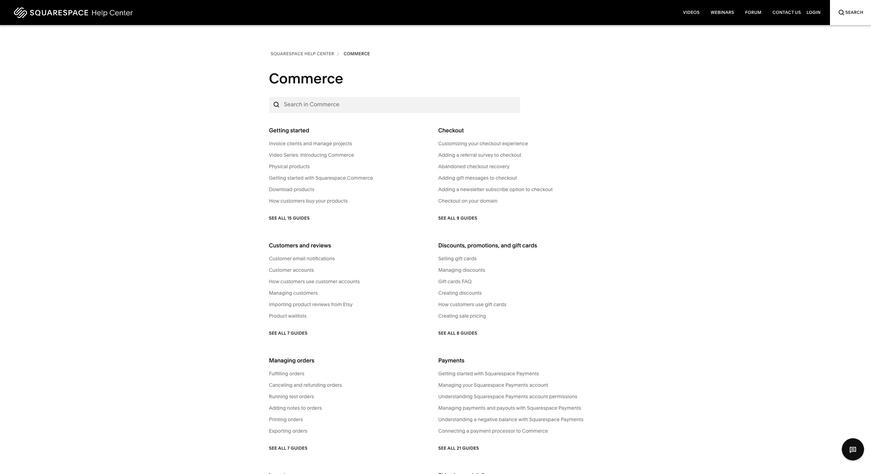 Task type: vqa. For each thing, say whether or not it's contained in the screenshot.


Task type: locate. For each thing, give the bounding box(es) containing it.
how for how customers buy your products
[[269, 198, 279, 204]]

with
[[305, 175, 314, 181], [474, 371, 484, 377], [516, 405, 526, 412], [519, 417, 528, 423]]

see all 8 guides
[[439, 331, 478, 336]]

reviews left from
[[312, 302, 330, 308]]

squarespace up managing your squarespace payments account
[[485, 371, 516, 377]]

invoice clients and manage projects link
[[269, 140, 433, 148]]

9
[[457, 216, 460, 221]]

1 vertical spatial getting
[[269, 175, 286, 181]]

accounts inside 'link'
[[339, 279, 360, 285]]

2 customer from the top
[[269, 267, 292, 273]]

0 vertical spatial see all 7 guides link
[[269, 324, 308, 343]]

see left 15
[[269, 216, 277, 221]]

see all 7 guides
[[269, 331, 308, 336], [269, 446, 308, 451]]

7 down product waitlists
[[288, 331, 290, 336]]

gift
[[457, 175, 464, 181], [512, 242, 521, 249], [455, 256, 463, 262], [485, 302, 493, 308]]

how down creating discounts
[[439, 302, 449, 308]]

pricing
[[470, 313, 486, 319]]

customer for customer accounts
[[269, 267, 292, 273]]

see all 7 guides down product waitlists
[[269, 331, 308, 336]]

0 vertical spatial customer
[[269, 256, 292, 262]]

0 vertical spatial creating
[[439, 290, 458, 296]]

guides right 8
[[461, 331, 478, 336]]

squarespace
[[271, 51, 304, 56], [316, 175, 346, 181], [485, 371, 516, 377], [474, 382, 505, 389], [474, 394, 505, 400], [527, 405, 558, 412], [529, 417, 560, 423]]

1 7 from the top
[[288, 331, 290, 336]]

see all 15 guides link
[[269, 209, 310, 228]]

creating left sale on the bottom right of the page
[[439, 313, 458, 319]]

squarespace left help
[[271, 51, 304, 56]]

how for how customers use gift cards
[[439, 302, 449, 308]]

orders
[[297, 357, 315, 364], [290, 371, 305, 377], [327, 382, 342, 389], [299, 394, 314, 400], [307, 405, 322, 412], [288, 417, 303, 423], [293, 428, 308, 435]]

commerce right center at the top left of page
[[344, 51, 370, 56]]

creating down gift
[[439, 290, 458, 296]]

guides right 15
[[293, 216, 310, 221]]

account down getting started with squarespace payments link
[[530, 382, 548, 389]]

cards up creating sale pricing link
[[494, 302, 507, 308]]

selling gift cards
[[439, 256, 477, 262]]

adding inside "link"
[[269, 405, 286, 412]]

notes
[[287, 405, 300, 412]]

cards up selling gift cards link at the right bottom
[[523, 242, 537, 249]]

on
[[462, 198, 468, 204]]

and up video series: introducing commerce
[[303, 141, 312, 147]]

gift
[[439, 279, 447, 285]]

use left "customer" on the bottom
[[306, 279, 315, 285]]

2 vertical spatial started
[[457, 371, 473, 377]]

1 horizontal spatial use
[[476, 302, 484, 308]]

a left the 'referral'
[[457, 152, 459, 158]]

1 vertical spatial reviews
[[312, 302, 330, 308]]

1 vertical spatial see all 7 guides
[[269, 446, 308, 451]]

0 vertical spatial discounts
[[463, 267, 485, 273]]

1 vertical spatial started
[[287, 175, 304, 181]]

1 customer from the top
[[269, 256, 292, 262]]

to right notes
[[301, 405, 306, 412]]

a for payment
[[467, 428, 469, 435]]

reviews up notifications
[[311, 242, 331, 249]]

2 vertical spatial how
[[439, 302, 449, 308]]

faq
[[462, 279, 472, 285]]

1 vertical spatial understanding
[[439, 417, 473, 423]]

use for gift
[[476, 302, 484, 308]]

see all 7 guides for managing
[[269, 446, 308, 451]]

2 checkout from the top
[[439, 198, 461, 204]]

1 see all 7 guides from the top
[[269, 331, 308, 336]]

1 creating from the top
[[439, 290, 458, 296]]

products for physical products
[[289, 164, 310, 170]]

0 vertical spatial account
[[530, 382, 548, 389]]

gift up managing discounts at the bottom
[[455, 256, 463, 262]]

managing customers
[[269, 290, 318, 296]]

creating for creating discounts
[[439, 290, 458, 296]]

2 see all 7 guides link from the top
[[269, 439, 308, 458]]

creating sale pricing
[[439, 313, 486, 319]]

abandoned
[[439, 164, 466, 170]]

videos link
[[678, 0, 706, 25]]

understanding squarespace payments account permissions
[[439, 394, 578, 400]]

guides down waitlists
[[291, 331, 308, 336]]

guides for payments
[[463, 446, 479, 451]]

use for customer
[[306, 279, 315, 285]]

1 vertical spatial account
[[530, 394, 548, 400]]

all left 15
[[278, 216, 286, 221]]

checkout up checkout on your domain link
[[532, 186, 553, 193]]

referral
[[461, 152, 477, 158]]

squarespace help center link
[[271, 50, 335, 58]]

0 horizontal spatial use
[[306, 279, 315, 285]]

all down exporting
[[278, 446, 286, 451]]

and up negative
[[487, 405, 496, 412]]

discounts for managing discounts
[[463, 267, 485, 273]]

1 vertical spatial 7
[[288, 446, 290, 451]]

0 vertical spatial products
[[289, 164, 310, 170]]

customer email notifications
[[269, 256, 335, 262]]

guides down exporting orders
[[291, 446, 308, 451]]

1 understanding from the top
[[439, 394, 473, 400]]

0 vertical spatial use
[[306, 279, 315, 285]]

canceling and refunding orders link
[[269, 382, 433, 389]]

guides right 21
[[463, 446, 479, 451]]

started for getting started with squarespace payments
[[457, 371, 473, 377]]

and inside "link"
[[303, 141, 312, 147]]

products up the 'how customers buy your products'
[[294, 186, 315, 193]]

managing for managing your squarespace payments account
[[439, 382, 462, 389]]

customer
[[269, 256, 292, 262], [269, 267, 292, 273]]

orders down adding notes to orders
[[288, 417, 303, 423]]

download products link
[[269, 186, 433, 193]]

customer down customer email notifications
[[269, 267, 292, 273]]

a
[[457, 152, 459, 158], [457, 186, 459, 193], [474, 417, 477, 423], [467, 428, 469, 435]]

discounts up how customers use gift cards
[[460, 290, 482, 296]]

a down payments
[[474, 417, 477, 423]]

0 vertical spatial started
[[290, 127, 309, 134]]

see for checkout
[[439, 216, 447, 221]]

0 vertical spatial getting
[[269, 127, 289, 134]]

video
[[269, 152, 283, 158]]

use inside 'link'
[[306, 279, 315, 285]]

customers inside 'link'
[[281, 279, 305, 285]]

see all 7 guides down exporting orders
[[269, 446, 308, 451]]

getting started with squarespace payments
[[439, 371, 539, 377]]

orders up fulfilling orders
[[297, 357, 315, 364]]

1 vertical spatial customer
[[269, 267, 292, 273]]

see all 21 guides link
[[439, 439, 479, 458]]

to
[[495, 152, 499, 158], [490, 175, 495, 181], [526, 186, 530, 193], [301, 405, 306, 412], [517, 428, 521, 435]]

a for negative
[[474, 417, 477, 423]]

creating sale pricing link
[[439, 312, 602, 320]]

reviews for product
[[312, 302, 330, 308]]

all down product
[[278, 331, 286, 336]]

all left 8
[[448, 331, 456, 336]]

fulfilling
[[269, 371, 288, 377]]

1 vertical spatial see all 7 guides link
[[269, 439, 308, 458]]

use
[[306, 279, 315, 285], [476, 302, 484, 308]]

and up selling gift cards link at the right bottom
[[501, 242, 511, 249]]

0 vertical spatial checkout
[[439, 127, 464, 134]]

squarespace down permissions at the right of page
[[527, 405, 558, 412]]

canceling
[[269, 382, 293, 389]]

see for payments
[[439, 446, 447, 451]]

checkout left on
[[439, 198, 461, 204]]

subscribe
[[486, 186, 509, 193]]

printing orders
[[269, 417, 303, 423]]

a for newsletter
[[457, 186, 459, 193]]

managing your squarespace payments account link
[[439, 382, 602, 389]]

0 vertical spatial see all 7 guides
[[269, 331, 308, 336]]

webinars link
[[706, 0, 740, 25]]

adding gift messages to checkout
[[439, 175, 517, 181]]

exporting
[[269, 428, 291, 435]]

see for discounts, promotions, and gift cards
[[439, 331, 447, 336]]

products down series:
[[289, 164, 310, 170]]

1 see all 7 guides link from the top
[[269, 324, 308, 343]]

see all 7 guides link down product waitlists
[[269, 324, 308, 343]]

contact us link
[[768, 0, 807, 25]]

1 vertical spatial discounts
[[460, 290, 482, 296]]

0 horizontal spatial accounts
[[293, 267, 314, 273]]

accounts
[[293, 267, 314, 273], [339, 279, 360, 285]]

see down product
[[269, 331, 277, 336]]

7 for customers
[[288, 331, 290, 336]]

see all 7 guides for customers
[[269, 331, 308, 336]]

guides right 9
[[461, 216, 478, 221]]

processor
[[492, 428, 515, 435]]

adding a newsletter subscribe option to checkout
[[439, 186, 553, 193]]

0 vertical spatial understanding
[[439, 394, 473, 400]]

how inside how customers buy your products link
[[269, 198, 279, 204]]

adding notes to orders
[[269, 405, 322, 412]]

squarespace help center
[[271, 51, 335, 56]]

customizing your checkout experience link
[[439, 140, 602, 148]]

Search in Commerce field
[[284, 101, 517, 108]]

guides for managing orders
[[291, 446, 308, 451]]

product waitlists link
[[269, 312, 433, 320]]

2 7 from the top
[[288, 446, 290, 451]]

1 vertical spatial how
[[269, 279, 279, 285]]

and up test
[[294, 382, 303, 389]]

see left 21
[[439, 446, 447, 451]]

connecting a payment processor to commerce
[[439, 428, 548, 435]]

7 down exporting orders
[[288, 446, 290, 451]]

video series: introducing commerce link
[[269, 151, 433, 159]]

with up "download products"
[[305, 175, 314, 181]]

understanding up connecting
[[439, 417, 473, 423]]

all left 21
[[448, 446, 456, 451]]

understanding for understanding a negative balance with squarespace payments
[[439, 417, 473, 423]]

started up "download products"
[[287, 175, 304, 181]]

products down download products link
[[327, 198, 348, 204]]

all left 9
[[448, 216, 456, 221]]

guides
[[293, 216, 310, 221], [461, 216, 478, 221], [291, 331, 308, 336], [461, 331, 478, 336], [291, 446, 308, 451], [463, 446, 479, 451]]

how inside the how customers use gift cards link
[[439, 302, 449, 308]]

customer down customers
[[269, 256, 292, 262]]

see all 7 guides link down exporting orders
[[269, 439, 308, 458]]

understanding up payments
[[439, 394, 473, 400]]

use up pricing
[[476, 302, 484, 308]]

see
[[269, 216, 277, 221], [439, 216, 447, 221], [269, 331, 277, 336], [439, 331, 447, 336], [269, 446, 277, 451], [439, 446, 447, 451]]

1 account from the top
[[530, 382, 548, 389]]

and for discounts,
[[501, 242, 511, 249]]

7 for managing
[[288, 446, 290, 451]]

how customers buy your products link
[[269, 197, 433, 205]]

customers
[[281, 198, 305, 204], [281, 279, 305, 285], [294, 290, 318, 296], [450, 302, 475, 308]]

commerce main content
[[0, 0, 872, 475]]

see down exporting
[[269, 446, 277, 451]]

account up managing payments and payouts with squarespace payments link
[[530, 394, 548, 400]]

search
[[846, 10, 864, 15]]

adding for adding a newsletter subscribe option to checkout
[[439, 186, 456, 193]]

orders right notes
[[307, 405, 322, 412]]

gift cards faq
[[439, 279, 472, 285]]

0 vertical spatial reviews
[[311, 242, 331, 249]]

guides for getting started
[[293, 216, 310, 221]]

customers up the managing customers
[[281, 279, 305, 285]]

how down download
[[269, 198, 279, 204]]

your
[[469, 141, 479, 147], [316, 198, 326, 204], [469, 198, 479, 204], [463, 382, 473, 389]]

1 horizontal spatial accounts
[[339, 279, 360, 285]]

discounts inside creating discounts link
[[460, 290, 482, 296]]

accounts up managing customers link
[[339, 279, 360, 285]]

0 vertical spatial 7
[[288, 331, 290, 336]]

customers up creating sale pricing at the bottom of the page
[[450, 302, 475, 308]]

gift up selling gift cards link at the right bottom
[[512, 242, 521, 249]]

account
[[530, 382, 548, 389], [530, 394, 548, 400]]

2 understanding from the top
[[439, 417, 473, 423]]

guides for customers and reviews
[[291, 331, 308, 336]]

how inside how customers use customer accounts 'link'
[[269, 279, 279, 285]]

checkout up "customizing"
[[439, 127, 464, 134]]

1 vertical spatial creating
[[439, 313, 458, 319]]

a left newsletter
[[457, 186, 459, 193]]

customers up product on the bottom left
[[294, 290, 318, 296]]

discounts up 'faq'
[[463, 267, 485, 273]]

started up managing your squarespace payments account
[[457, 371, 473, 377]]

accounts down customer email notifications
[[293, 267, 314, 273]]

see left 8
[[439, 331, 447, 336]]

discounts inside the managing discounts link
[[463, 267, 485, 273]]

0 vertical spatial how
[[269, 198, 279, 204]]

21
[[457, 446, 461, 451]]

2 creating from the top
[[439, 313, 458, 319]]

1 checkout from the top
[[439, 127, 464, 134]]

customers for how customers use gift cards
[[450, 302, 475, 308]]

your up the 'referral'
[[469, 141, 479, 147]]

understanding squarespace payments account permissions link
[[439, 393, 602, 401]]

8
[[457, 331, 460, 336]]

squarespace down managing your squarespace payments account
[[474, 394, 505, 400]]

see left 9
[[439, 216, 447, 221]]

how for how customers use customer accounts
[[269, 279, 279, 285]]

understanding for understanding squarespace payments account permissions
[[439, 394, 473, 400]]

forum
[[746, 10, 762, 15]]

product
[[293, 302, 311, 308]]

selling gift cards link
[[439, 255, 602, 263]]

how down 'customer accounts'
[[269, 279, 279, 285]]

checkout up adding gift messages to checkout at the top of page
[[467, 164, 488, 170]]

how
[[269, 198, 279, 204], [269, 279, 279, 285], [439, 302, 449, 308]]

1 vertical spatial accounts
[[339, 279, 360, 285]]

center
[[317, 51, 335, 56]]

2 see all 7 guides from the top
[[269, 446, 308, 451]]

1 vertical spatial use
[[476, 302, 484, 308]]

etsy
[[343, 302, 353, 308]]

gift down 'abandoned'
[[457, 175, 464, 181]]

cards up managing discounts at the bottom
[[464, 256, 477, 262]]

2 vertical spatial getting
[[439, 371, 456, 377]]

1 vertical spatial checkout
[[439, 198, 461, 204]]

customers down "download products"
[[281, 198, 305, 204]]

and up customer email notifications
[[300, 242, 310, 249]]

1 vertical spatial products
[[294, 186, 315, 193]]

getting started
[[269, 127, 309, 134]]

invoice clients and manage projects
[[269, 141, 352, 147]]

adding a referral survey to checkout link
[[439, 151, 602, 159]]



Task type: describe. For each thing, give the bounding box(es) containing it.
invoice
[[269, 141, 286, 147]]

commerce down physical products link
[[347, 175, 373, 181]]

managing for managing orders
[[269, 357, 296, 364]]

creating discounts link
[[439, 289, 602, 297]]

gift up pricing
[[485, 302, 493, 308]]

adding for adding notes to orders
[[269, 405, 286, 412]]

getting started with squarespace payments link
[[439, 370, 602, 378]]

managing for managing customers
[[269, 290, 292, 296]]

creating discounts
[[439, 290, 482, 296]]

customer accounts
[[269, 267, 314, 273]]

customers for how customers use customer accounts
[[281, 279, 305, 285]]

to down understanding a negative balance with squarespace payments link
[[517, 428, 521, 435]]

video series: introducing commerce
[[269, 152, 354, 158]]

us
[[796, 10, 802, 15]]

to inside "link"
[[301, 405, 306, 412]]

importing product reviews from etsy
[[269, 302, 353, 308]]

your up payments
[[463, 382, 473, 389]]

running
[[269, 394, 288, 400]]

getting started with squarespace commerce
[[269, 175, 373, 181]]

managing payments and payouts with squarespace payments link
[[439, 405, 602, 412]]

guides for checkout
[[461, 216, 478, 221]]

started for getting started with squarespace commerce
[[287, 175, 304, 181]]

product waitlists
[[269, 313, 307, 319]]

all for checkout
[[448, 216, 456, 221]]

permissions
[[549, 394, 578, 400]]

selling
[[439, 256, 454, 262]]

messages
[[465, 175, 489, 181]]

and for invoice
[[303, 141, 312, 147]]

printing
[[269, 417, 287, 423]]

managing your squarespace payments account
[[439, 382, 548, 389]]

squarespace down getting started with squarespace payments at the bottom right of page
[[474, 382, 505, 389]]

sale
[[460, 313, 469, 319]]

all for discounts, promotions, and gift cards
[[448, 331, 456, 336]]

exporting orders link
[[269, 428, 433, 435]]

0 vertical spatial accounts
[[293, 267, 314, 273]]

option
[[510, 186, 525, 193]]

buy
[[306, 198, 315, 204]]

commerce down 'projects'
[[328, 152, 354, 158]]

survey
[[478, 152, 493, 158]]

discounts,
[[439, 242, 466, 249]]

test
[[289, 394, 298, 400]]

login link
[[807, 0, 821, 25]]

download products
[[269, 186, 315, 193]]

adding for adding a referral survey to checkout
[[439, 152, 456, 158]]

email
[[293, 256, 306, 262]]

customer for customer email notifications
[[269, 256, 292, 262]]

guides for discounts, promotions, and gift cards
[[461, 331, 478, 336]]

importing product reviews from etsy link
[[269, 301, 433, 309]]

checkout down experience
[[500, 152, 522, 158]]

2 vertical spatial products
[[327, 198, 348, 204]]

getting for getting started
[[269, 127, 289, 134]]

refunding
[[304, 382, 326, 389]]

payments
[[463, 405, 486, 412]]

fulfilling orders
[[269, 371, 305, 377]]

orders down printing orders
[[293, 428, 308, 435]]

adding for adding gift messages to checkout
[[439, 175, 456, 181]]

adding a newsletter subscribe option to checkout link
[[439, 186, 602, 193]]

how customers use customer accounts link
[[269, 278, 433, 286]]

customizing your checkout experience
[[439, 141, 528, 147]]

abandoned checkout recovery
[[439, 164, 510, 170]]

commerce link
[[344, 50, 370, 58]]

2 account from the top
[[530, 394, 548, 400]]

physical
[[269, 164, 288, 170]]

webinars
[[711, 10, 735, 15]]

to up adding a newsletter subscribe option to checkout
[[490, 175, 495, 181]]

importing
[[269, 302, 292, 308]]

getting for getting started with squarespace payments
[[439, 371, 456, 377]]

squarespace down managing payments and payouts with squarespace payments link
[[529, 417, 560, 423]]

a for referral
[[457, 152, 459, 158]]

customer accounts link
[[269, 267, 433, 274]]

physical products
[[269, 164, 310, 170]]

see all 7 guides link for customers
[[269, 324, 308, 343]]

understanding a negative balance with squarespace payments
[[439, 417, 584, 423]]

orders inside "link"
[[307, 405, 322, 412]]

gift cards faq link
[[439, 278, 602, 286]]

your right buy
[[316, 198, 326, 204]]

squarespace down physical products link
[[316, 175, 346, 181]]

orders down canceling and refunding orders
[[299, 394, 314, 400]]

abandoned checkout recovery link
[[439, 163, 602, 170]]

to right option
[[526, 186, 530, 193]]

customer email notifications link
[[269, 255, 433, 263]]

managing discounts
[[439, 267, 485, 273]]

and for managing
[[487, 405, 496, 412]]

managing discounts link
[[439, 267, 602, 274]]

managing orders
[[269, 357, 315, 364]]

connecting a payment processor to commerce link
[[439, 428, 602, 435]]

orders right refunding
[[327, 382, 342, 389]]

checkout up survey at right
[[480, 141, 501, 147]]

canceling and refunding orders
[[269, 382, 342, 389]]

customer
[[316, 279, 338, 285]]

discounts, promotions, and gift cards
[[439, 242, 537, 249]]

discounts for creating discounts
[[460, 290, 482, 296]]

see for managing orders
[[269, 446, 277, 451]]

see all 7 guides link for managing
[[269, 439, 308, 458]]

newsletter
[[461, 186, 485, 193]]

download
[[269, 186, 293, 193]]

all for getting started
[[278, 216, 286, 221]]

checkout down recovery
[[496, 175, 517, 181]]

commerce down understanding a negative balance with squarespace payments link
[[522, 428, 548, 435]]

domain
[[480, 198, 498, 204]]

orders down managing orders
[[290, 371, 305, 377]]

reviews for and
[[311, 242, 331, 249]]

clients
[[287, 141, 302, 147]]

payouts
[[497, 405, 515, 412]]

exporting orders
[[269, 428, 308, 435]]

all for managing orders
[[278, 446, 286, 451]]

checkout for checkout
[[439, 127, 464, 134]]

customers for how customers buy your products
[[281, 198, 305, 204]]

how customers use gift cards link
[[439, 301, 602, 309]]

managing payments and payouts with squarespace payments
[[439, 405, 581, 412]]

all for payments
[[448, 446, 456, 451]]

getting for getting started with squarespace commerce
[[269, 175, 286, 181]]

started for getting started
[[290, 127, 309, 134]]

see for getting started
[[269, 216, 277, 221]]

products for download products
[[294, 186, 315, 193]]

customers and reviews
[[269, 242, 331, 249]]

videos
[[683, 10, 700, 15]]

with up managing your squarespace payments account
[[474, 371, 484, 377]]

creating for creating sale pricing
[[439, 313, 458, 319]]

adding a referral survey to checkout
[[439, 152, 522, 158]]

connecting
[[439, 428, 466, 435]]

commerce down squarespace help center "link"
[[269, 70, 344, 87]]

with down managing payments and payouts with squarespace payments link
[[519, 417, 528, 423]]

search button
[[831, 0, 872, 25]]

your right on
[[469, 198, 479, 204]]

cards right gift
[[448, 279, 461, 285]]

all for customers and reviews
[[278, 331, 286, 336]]

managing for managing discounts
[[439, 267, 462, 273]]

from
[[331, 302, 342, 308]]

negative
[[478, 417, 498, 423]]

customers for managing customers
[[294, 290, 318, 296]]

checkout for checkout on your domain
[[439, 198, 461, 204]]

checkout on your domain
[[439, 198, 498, 204]]

fulfilling orders link
[[269, 370, 433, 378]]

managing for managing payments and payouts with squarespace payments
[[439, 405, 462, 412]]

help
[[305, 51, 316, 56]]

to right survey at right
[[495, 152, 499, 158]]

notifications
[[307, 256, 335, 262]]

adding notes to orders link
[[269, 405, 433, 412]]

squarespace inside "link"
[[271, 51, 304, 56]]

projects
[[333, 141, 352, 147]]

see for customers and reviews
[[269, 331, 277, 336]]

see all 8 guides link
[[439, 324, 478, 343]]

with down the understanding squarespace payments account permissions link
[[516, 405, 526, 412]]

contact
[[773, 10, 794, 15]]



